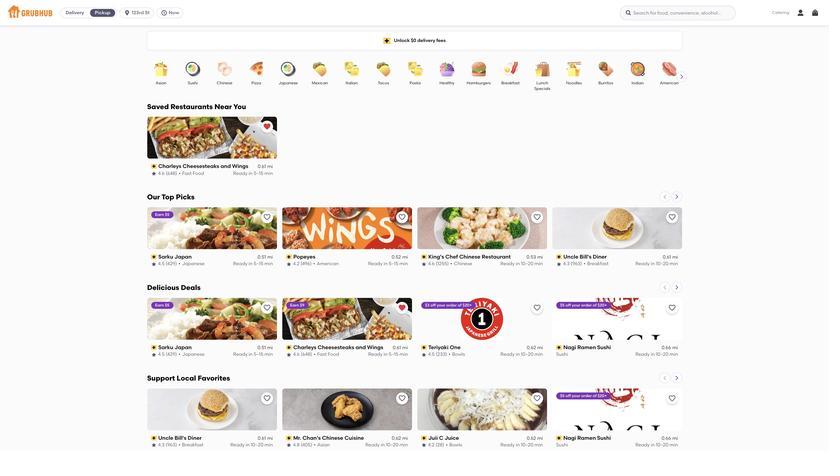 Task type: locate. For each thing, give the bounding box(es) containing it.
diner for right uncle bill's diner logo
[[593, 254, 607, 260]]

4.2
[[293, 261, 300, 267], [428, 443, 435, 448]]

0 vertical spatial nagi ramen sushi
[[563, 345, 611, 351]]

1 horizontal spatial and
[[356, 345, 366, 351]]

1 vertical spatial 4.6
[[428, 261, 435, 267]]

1 vertical spatial 4.2
[[428, 443, 435, 448]]

fast for right charleys cheesesteaks and wings logo
[[317, 352, 327, 358]]

asian down "asian" image
[[156, 81, 166, 85]]

juii c juice logo image
[[417, 389, 547, 431]]

earn down our
[[155, 212, 164, 217]]

earn $5 down top
[[155, 212, 169, 217]]

1 vertical spatial fast
[[317, 352, 327, 358]]

wings for right charleys cheesesteaks and wings logo
[[367, 345, 383, 351]]

0.53 mi
[[527, 255, 543, 260]]

1 ramen from the top
[[577, 345, 596, 351]]

1 horizontal spatial uncle bill's diner logo image
[[552, 208, 682, 250]]

save this restaurant image for teriyaki one
[[533, 304, 541, 312]]

0 vertical spatial earn $5
[[155, 212, 169, 217]]

sarku japan
[[158, 254, 192, 260], [158, 345, 192, 351]]

2 vertical spatial caret left icon image
[[662, 376, 668, 381]]

0 vertical spatial breakfast
[[501, 81, 520, 85]]

1 vertical spatial uncle
[[158, 435, 173, 441]]

tacos
[[378, 81, 389, 85]]

1 (429) from the top
[[166, 261, 177, 267]]

1 0.66 from the top
[[662, 345, 671, 351]]

1 vertical spatial cheesesteaks
[[318, 345, 354, 351]]

juice
[[445, 435, 459, 441]]

0 vertical spatial nagi
[[563, 345, 576, 351]]

off
[[431, 303, 436, 308], [566, 303, 571, 308], [566, 394, 571, 398]]

chinese image
[[213, 62, 236, 76]]

mexican image
[[308, 62, 332, 76]]

4.6
[[158, 171, 165, 176], [428, 261, 435, 267], [293, 352, 300, 358]]

1 horizontal spatial uncle bill's diner
[[563, 254, 607, 260]]

0 horizontal spatial saved restaurant button
[[261, 121, 273, 133]]

american right (496)
[[317, 261, 339, 267]]

2 0.66 mi from the top
[[662, 436, 678, 442]]

off for delicious deals
[[566, 303, 571, 308]]

• japanese
[[179, 261, 205, 267], [179, 352, 205, 358]]

sarku japan up delicious deals
[[158, 254, 192, 260]]

0 horizontal spatial bill's
[[175, 435, 186, 441]]

4.6 (1255)
[[428, 261, 449, 267]]

0 vertical spatial wings
[[232, 163, 248, 169]]

4.6 (648)
[[158, 171, 177, 176], [293, 352, 312, 358]]

your for delicious deals
[[572, 303, 580, 308]]

japan up deals
[[175, 254, 192, 260]]

0 vertical spatial charleys
[[158, 163, 181, 169]]

0 horizontal spatial 4.6 (648)
[[158, 171, 177, 176]]

bowls
[[452, 352, 465, 358], [449, 443, 462, 448]]

4.6 (648) for right charleys cheesesteaks and wings logo
[[293, 352, 312, 358]]

0 horizontal spatial charleys
[[158, 163, 181, 169]]

0.62 mi for support local favorites
[[527, 436, 543, 442]]

now button
[[157, 8, 186, 18]]

1 vertical spatial nagi ramen sushi
[[563, 435, 611, 441]]

1 horizontal spatial wings
[[367, 345, 383, 351]]

0 vertical spatial 4.6 (648)
[[158, 171, 177, 176]]

2 nagi ramen sushi logo image from the top
[[552, 389, 682, 431]]

0 vertical spatial (963)
[[571, 261, 582, 267]]

subscription pass image
[[151, 164, 157, 169], [421, 255, 427, 260], [556, 255, 562, 260], [286, 346, 292, 350], [421, 346, 427, 350], [151, 436, 157, 441], [286, 436, 292, 441]]

1 vertical spatial (648)
[[301, 352, 312, 358]]

(648) for top charleys cheesesteaks and wings logo
[[166, 171, 177, 176]]

svg image
[[797, 9, 805, 17], [811, 9, 819, 17], [161, 10, 167, 16], [625, 10, 632, 16]]

(429) up delicious deals
[[166, 261, 177, 267]]

mr. chan's chinese cuisine logo image
[[282, 389, 412, 431]]

0 horizontal spatial charleys cheesesteaks and wings logo image
[[147, 117, 277, 159]]

chinese
[[217, 81, 232, 85], [459, 254, 481, 260], [454, 261, 472, 267], [322, 435, 343, 441]]

pickup button
[[89, 8, 117, 18]]

main navigation navigation
[[0, 0, 829, 26]]

fast for top charleys cheesesteaks and wings logo
[[182, 171, 192, 176]]

2 nagi ramen sushi from the top
[[563, 435, 611, 441]]

american
[[660, 81, 679, 85], [317, 261, 339, 267]]

fast
[[182, 171, 192, 176], [317, 352, 327, 358]]

1 horizontal spatial cheesesteaks
[[318, 345, 354, 351]]

1 vertical spatial food
[[328, 352, 339, 358]]

$20+
[[463, 303, 472, 308], [598, 303, 607, 308], [598, 394, 607, 398]]

1 nagi ramen sushi from the top
[[563, 345, 611, 351]]

• bowls down one
[[449, 352, 465, 358]]

0.51 mi
[[258, 255, 273, 260], [258, 345, 273, 351]]

1 sarku japan from the top
[[158, 254, 192, 260]]

wings
[[232, 163, 248, 169], [367, 345, 383, 351]]

4.5 for our
[[158, 261, 165, 267]]

2 sarku from the top
[[158, 345, 173, 351]]

0 horizontal spatial 4.3 (963)
[[158, 443, 177, 448]]

0.62 for delicious deals
[[527, 345, 536, 351]]

order for delicious deals
[[581, 303, 592, 308]]

caret left icon image for picks
[[662, 194, 668, 200]]

• japanese for our top picks
[[179, 261, 205, 267]]

4.6 for right charleys cheesesteaks and wings logo
[[293, 352, 300, 358]]

1 vertical spatial saved restaurant button
[[396, 302, 408, 314]]

earn $5
[[155, 212, 169, 217], [155, 303, 169, 308]]

1 0.51 mi from the top
[[258, 255, 273, 260]]

earn $9
[[290, 303, 305, 308]]

(429) up support
[[166, 352, 177, 358]]

charleys
[[158, 163, 181, 169], [293, 345, 316, 351]]

1 vertical spatial 4.5 (429)
[[158, 352, 177, 358]]

0.51 for our top picks
[[258, 255, 266, 260]]

1 vertical spatial breakfast
[[587, 261, 609, 267]]

breakfast
[[501, 81, 520, 85], [587, 261, 609, 267], [182, 443, 204, 448]]

(963)
[[571, 261, 582, 267], [166, 443, 177, 448]]

10–20
[[521, 261, 534, 267], [656, 261, 669, 267], [521, 352, 534, 358], [656, 352, 669, 358], [251, 443, 263, 448], [386, 443, 398, 448], [521, 443, 534, 448], [656, 443, 669, 448]]

1 vertical spatial charleys cheesesteaks and wings
[[293, 345, 383, 351]]

1 vertical spatial nagi
[[563, 435, 576, 441]]

0 vertical spatial uncle
[[563, 254, 579, 260]]

4.5 (429)
[[158, 261, 177, 267], [158, 352, 177, 358]]

subscription pass image
[[151, 255, 157, 260], [286, 255, 292, 260], [151, 346, 157, 350], [556, 346, 562, 350], [421, 436, 427, 441], [556, 436, 562, 441]]

0 vertical spatial • fast food
[[179, 171, 204, 176]]

10–20 for mr. chan's chinese cuisine logo
[[386, 443, 398, 448]]

asian
[[156, 81, 166, 85], [317, 443, 330, 448]]

1 vertical spatial 0.66
[[662, 436, 671, 442]]

1 vertical spatial • fast food
[[314, 352, 339, 358]]

(429) for top
[[166, 261, 177, 267]]

1 vertical spatial charleys cheesesteaks and wings logo image
[[282, 298, 412, 340]]

2 $5 off your order of $20+ from the top
[[560, 394, 607, 398]]

4.5 (429) up delicious
[[158, 261, 177, 267]]

caret right icon image for our top picks
[[674, 194, 679, 200]]

american down american image
[[660, 81, 679, 85]]

0 vertical spatial and
[[221, 163, 231, 169]]

0.51
[[258, 255, 266, 260], [258, 345, 266, 351]]

4.5
[[158, 261, 165, 267], [158, 352, 165, 358], [428, 352, 435, 358]]

0.66 for delicious deals
[[662, 345, 671, 351]]

4.2 for popeyes
[[293, 261, 300, 267]]

(429)
[[166, 261, 177, 267], [166, 352, 177, 358]]

1 vertical spatial uncle bill's diner
[[158, 435, 202, 441]]

earn $5 for delicious
[[155, 303, 169, 308]]

unlock $0 delivery fees
[[394, 38, 446, 43]]

0.61
[[258, 164, 266, 170], [663, 255, 671, 260], [393, 345, 401, 351], [258, 436, 266, 442]]

0.66
[[662, 345, 671, 351], [662, 436, 671, 442]]

cuisine
[[345, 435, 364, 441]]

sarku up delicious
[[158, 254, 173, 260]]

• japanese up support local favorites
[[179, 352, 205, 358]]

svg image
[[124, 10, 130, 16]]

breakfast image
[[499, 62, 522, 76]]

2 4.5 (429) from the top
[[158, 352, 177, 358]]

0 vertical spatial • bowls
[[449, 352, 465, 358]]

1 horizontal spatial charleys cheesesteaks and wings
[[293, 345, 383, 351]]

0 vertical spatial $5 off your order of $20+
[[560, 303, 607, 308]]

4.5 (429) up support
[[158, 352, 177, 358]]

• bowls down the "juice"
[[446, 443, 462, 448]]

0 vertical spatial nagi ramen sushi logo image
[[552, 298, 682, 340]]

1 nagi ramen sushi logo image from the top
[[552, 298, 682, 340]]

noodles image
[[563, 62, 586, 76]]

asian image
[[149, 62, 173, 76]]

0 vertical spatial sarku
[[158, 254, 173, 260]]

0 horizontal spatial save this restaurant image
[[263, 304, 271, 312]]

ready in 10–20 min for mr. chan's chinese cuisine logo
[[365, 443, 408, 448]]

0 vertical spatial uncle bill's diner logo image
[[552, 208, 682, 250]]

favorites
[[198, 374, 230, 383]]

1 save this restaurant image from the left
[[263, 304, 271, 312]]

1 earn $5 from the top
[[155, 212, 169, 217]]

wings for top charleys cheesesteaks and wings logo
[[232, 163, 248, 169]]

1 vertical spatial wings
[[367, 345, 383, 351]]

delivery
[[417, 38, 435, 43]]

japanese
[[278, 81, 298, 85], [182, 261, 205, 267], [182, 352, 205, 358]]

bowls for support local favorites
[[449, 443, 462, 448]]

1 vertical spatial (429)
[[166, 352, 177, 358]]

2 0.51 mi from the top
[[258, 345, 273, 351]]

ready in 5–15 min
[[233, 171, 273, 176], [233, 261, 273, 267], [368, 261, 408, 267], [233, 352, 273, 358], [368, 352, 408, 358]]

2 vertical spatial japanese
[[182, 352, 205, 358]]

(429) for deals
[[166, 352, 177, 358]]

sarku japan logo image
[[147, 208, 277, 250], [147, 298, 277, 340]]

chinese up "• asian"
[[322, 435, 343, 441]]

save this restaurant image
[[263, 304, 271, 312], [533, 304, 541, 312]]

2 horizontal spatial breakfast
[[587, 261, 609, 267]]

1 japan from the top
[[175, 254, 192, 260]]

charleys cheesesteaks and wings for top charleys cheesesteaks and wings logo
[[158, 163, 248, 169]]

0.51 for delicious deals
[[258, 345, 266, 351]]

1 horizontal spatial • fast food
[[314, 352, 339, 358]]

0.51 mi for our top picks
[[258, 255, 273, 260]]

(405)
[[301, 443, 312, 448]]

4.6 for king's chef chinese restaurant logo
[[428, 261, 435, 267]]

0 horizontal spatial breakfast
[[182, 443, 204, 448]]

and for top charleys cheesesteaks and wings logo
[[221, 163, 231, 169]]

• american
[[313, 261, 339, 267]]

nagi ramen sushi logo image
[[552, 298, 682, 340], [552, 389, 682, 431]]

2 0.51 from the top
[[258, 345, 266, 351]]

sarku japan for top
[[158, 254, 192, 260]]

0 vertical spatial charleys cheesesteaks and wings
[[158, 163, 248, 169]]

0 vertical spatial sarku japan
[[158, 254, 192, 260]]

0 vertical spatial ramen
[[577, 345, 596, 351]]

2 nagi from the top
[[563, 435, 576, 441]]

0 horizontal spatial (648)
[[166, 171, 177, 176]]

0.62 mi
[[527, 345, 543, 351], [392, 436, 408, 442], [527, 436, 543, 442]]

japanese up support local favorites
[[182, 352, 205, 358]]

1 horizontal spatial asian
[[317, 443, 330, 448]]

0 vertical spatial 4.2
[[293, 261, 300, 267]]

4.5 up support
[[158, 352, 165, 358]]

0 horizontal spatial uncle bill's diner logo image
[[147, 389, 277, 431]]

1 4.5 (429) from the top
[[158, 261, 177, 267]]

0 vertical spatial • breakfast
[[584, 261, 609, 267]]

order for support local favorites
[[581, 394, 592, 398]]

and
[[221, 163, 231, 169], [356, 345, 366, 351]]

1 vertical spatial • breakfast
[[179, 443, 204, 448]]

lunch
[[537, 81, 548, 85]]

2 sarku japan from the top
[[158, 345, 192, 351]]

mexican
[[312, 81, 328, 85]]

3 caret left icon image from the top
[[662, 376, 668, 381]]

earn $5 for our
[[155, 212, 169, 217]]

4.5 (429) for our
[[158, 261, 177, 267]]

0 vertical spatial asian
[[156, 81, 166, 85]]

1 0.51 from the top
[[258, 255, 266, 260]]

4.5 up delicious
[[158, 261, 165, 267]]

0 horizontal spatial and
[[221, 163, 231, 169]]

• japanese up deals
[[179, 261, 205, 267]]

nagi ramen sushi logo image for support local favorites
[[552, 389, 682, 431]]

4.5 for delicious
[[158, 352, 165, 358]]

japan up local
[[175, 345, 192, 351]]

japanese down japanese image at the left top of the page
[[278, 81, 298, 85]]

chinese down the king's chef chinese restaurant
[[454, 261, 472, 267]]

0 vertical spatial sarku japan logo image
[[147, 208, 277, 250]]

caret left icon image
[[662, 194, 668, 200], [662, 285, 668, 290], [662, 376, 668, 381]]

0 vertical spatial 4.5 (429)
[[158, 261, 177, 267]]

uncle bill's diner
[[563, 254, 607, 260], [158, 435, 202, 441]]

0 horizontal spatial food
[[193, 171, 204, 176]]

saved restaurant button
[[261, 121, 273, 133], [396, 302, 408, 314]]

asian down mr. chan's chinese cuisine
[[317, 443, 330, 448]]

caret right icon image
[[679, 74, 684, 79], [674, 194, 679, 200], [674, 285, 679, 290], [674, 376, 679, 381]]

indian image
[[626, 62, 649, 76]]

4.5 down teriyaki
[[428, 352, 435, 358]]

0 horizontal spatial 4.6
[[158, 171, 165, 176]]

1 vertical spatial and
[[356, 345, 366, 351]]

diner
[[593, 254, 607, 260], [188, 435, 202, 441]]

japan for top
[[175, 254, 192, 260]]

1 nagi from the top
[[563, 345, 576, 351]]

off for support local favorites
[[566, 394, 571, 398]]

nagi
[[563, 345, 576, 351], [563, 435, 576, 441]]

sushi image
[[181, 62, 204, 76]]

4.2 down juii
[[428, 443, 435, 448]]

sarku for our
[[158, 254, 173, 260]]

$20+ for delicious deals
[[598, 303, 607, 308]]

italian
[[346, 81, 358, 85]]

ready in 10–20 min
[[501, 261, 543, 267], [636, 261, 678, 267], [501, 352, 543, 358], [636, 352, 678, 358], [230, 443, 273, 448], [365, 443, 408, 448], [501, 443, 543, 448], [636, 443, 678, 448]]

0 vertical spatial (648)
[[166, 171, 177, 176]]

$5
[[165, 212, 169, 217], [165, 303, 169, 308], [560, 303, 565, 308], [560, 394, 565, 398]]

0 vertical spatial (429)
[[166, 261, 177, 267]]

5–15
[[254, 171, 263, 176], [254, 261, 263, 267], [389, 261, 398, 267], [254, 352, 263, 358], [389, 352, 398, 358]]

1 horizontal spatial 4.2
[[428, 443, 435, 448]]

2 horizontal spatial 4.6
[[428, 261, 435, 267]]

0 vertical spatial american
[[660, 81, 679, 85]]

sarku up support
[[158, 345, 173, 351]]

(648)
[[166, 171, 177, 176], [301, 352, 312, 358]]

ready in 10–20 min for bottom uncle bill's diner logo
[[230, 443, 273, 448]]

lunch specials image
[[531, 62, 554, 76]]

japanese for delicious deals
[[182, 352, 205, 358]]

10–20 for juii c juice logo
[[521, 443, 534, 448]]

2 vertical spatial 4.6
[[293, 352, 300, 358]]

0 horizontal spatial • breakfast
[[179, 443, 204, 448]]

2 earn $5 from the top
[[155, 303, 169, 308]]

earn down delicious
[[155, 303, 164, 308]]

1 caret left icon image from the top
[[662, 194, 668, 200]]

earn $5 down delicious
[[155, 303, 169, 308]]

now
[[169, 10, 179, 16]]

0 vertical spatial caret left icon image
[[662, 194, 668, 200]]

sarku japan up local
[[158, 345, 192, 351]]

• bowls
[[449, 352, 465, 358], [446, 443, 462, 448]]

caret right icon image for delicious deals
[[674, 285, 679, 290]]

4.5 (429) for delicious
[[158, 352, 177, 358]]

0 vertical spatial bowls
[[452, 352, 465, 358]]

nagi ramen sushi for delicious deals
[[563, 345, 611, 351]]

burritos image
[[594, 62, 618, 76]]

0.62 for support local favorites
[[527, 436, 536, 442]]

1 horizontal spatial save this restaurant image
[[533, 304, 541, 312]]

ready in 5–15 min for right charleys cheesesteaks and wings logo
[[368, 352, 408, 358]]

2 sarku japan logo image from the top
[[147, 298, 277, 340]]

1 0.66 mi from the top
[[662, 345, 678, 351]]

0 horizontal spatial 4.3
[[158, 443, 165, 448]]

10–20 for bottom uncle bill's diner logo
[[251, 443, 263, 448]]

charleys cheesesteaks and wings logo image
[[147, 117, 277, 159], [282, 298, 412, 340]]

japanese up deals
[[182, 261, 205, 267]]

save this restaurant button
[[261, 211, 273, 223], [396, 211, 408, 223], [531, 211, 543, 223], [666, 211, 678, 223], [261, 302, 273, 314], [531, 302, 543, 314], [666, 302, 678, 314], [261, 393, 273, 405], [396, 393, 408, 405], [531, 393, 543, 405], [666, 393, 678, 405]]

0 vertical spatial diner
[[593, 254, 607, 260]]

2 ramen from the top
[[577, 435, 596, 441]]

charleys cheesesteaks and wings
[[158, 163, 248, 169], [293, 345, 383, 351]]

2 (429) from the top
[[166, 352, 177, 358]]

0 vertical spatial cheesesteaks
[[183, 163, 219, 169]]

lunch specials
[[534, 81, 550, 91]]

4.2 left (496)
[[293, 261, 300, 267]]

order
[[446, 303, 457, 308], [581, 303, 592, 308], [581, 394, 592, 398]]

bowls down one
[[452, 352, 465, 358]]

1 sarku from the top
[[158, 254, 173, 260]]

your
[[437, 303, 445, 308], [572, 303, 580, 308], [572, 394, 580, 398]]

2 save this restaurant image from the left
[[533, 304, 541, 312]]

our
[[147, 193, 160, 201]]

0 vertical spatial 0.66
[[662, 345, 671, 351]]

1 horizontal spatial american
[[660, 81, 679, 85]]

0 horizontal spatial fast
[[182, 171, 192, 176]]

1 horizontal spatial (963)
[[571, 261, 582, 267]]

uncle bill's diner logo image
[[552, 208, 682, 250], [147, 389, 277, 431]]

1 $5 off your order of $20+ from the top
[[560, 303, 607, 308]]

0 vertical spatial 0.51
[[258, 255, 266, 260]]

sarku for delicious
[[158, 345, 173, 351]]

ready in 10–20 min for king's chef chinese restaurant logo
[[501, 261, 543, 267]]

earn
[[155, 212, 164, 217], [155, 303, 164, 308], [290, 303, 299, 308]]

star icon image
[[151, 171, 156, 176], [151, 262, 156, 267], [286, 262, 291, 267], [421, 262, 427, 267], [556, 262, 562, 267], [151, 352, 156, 358], [286, 352, 291, 358], [421, 352, 427, 358], [151, 443, 156, 448], [286, 443, 291, 448], [421, 443, 427, 448]]

0 vertical spatial food
[[193, 171, 204, 176]]

•
[[179, 171, 181, 176], [179, 261, 180, 267], [313, 261, 315, 267], [451, 261, 452, 267], [584, 261, 586, 267], [179, 352, 180, 358], [314, 352, 316, 358], [449, 352, 451, 358], [179, 443, 180, 448], [314, 443, 316, 448], [446, 443, 448, 448]]

2 • japanese from the top
[[179, 352, 205, 358]]

bowls down the "juice"
[[449, 443, 462, 448]]

2 japan from the top
[[175, 345, 192, 351]]

min
[[265, 171, 273, 176], [265, 261, 273, 267], [400, 261, 408, 267], [535, 261, 543, 267], [670, 261, 678, 267], [265, 352, 273, 358], [400, 352, 408, 358], [535, 352, 543, 358], [670, 352, 678, 358], [265, 443, 273, 448], [400, 443, 408, 448], [535, 443, 543, 448], [670, 443, 678, 448]]

1 vertical spatial sarku japan logo image
[[147, 298, 277, 340]]

1 vertical spatial 0.51
[[258, 345, 266, 351]]

2 vertical spatial breakfast
[[182, 443, 204, 448]]

charleys cheesesteaks and wings for right charleys cheesesteaks and wings logo
[[293, 345, 383, 351]]

1 sarku japan logo image from the top
[[147, 208, 277, 250]]

5–15 for popeyes logo
[[389, 261, 398, 267]]

4.2 (28)
[[428, 443, 444, 448]]

diner for bottom uncle bill's diner logo
[[188, 435, 202, 441]]

king's chef chinese restaurant
[[428, 254, 511, 260]]

japan
[[175, 254, 192, 260], [175, 345, 192, 351]]

1 • japanese from the top
[[179, 261, 205, 267]]

0 horizontal spatial american
[[317, 261, 339, 267]]

2 0.66 from the top
[[662, 436, 671, 442]]

1 horizontal spatial bill's
[[580, 254, 592, 260]]

tacos image
[[372, 62, 395, 76]]

0.66 mi for support local favorites
[[662, 436, 678, 442]]

1 vertical spatial sarku
[[158, 345, 173, 351]]

king's chef chinese restaurant logo image
[[417, 208, 547, 250]]

save this restaurant image
[[263, 213, 271, 221], [398, 213, 406, 221], [533, 213, 541, 221], [668, 213, 676, 221], [668, 304, 676, 312], [263, 395, 271, 403], [398, 395, 406, 403], [533, 395, 541, 403], [668, 395, 676, 403]]



Task type: describe. For each thing, give the bounding box(es) containing it.
$5 off your order of $20+ for support local favorites
[[560, 394, 607, 398]]

ready in 5–15 min for top charleys cheesesteaks and wings logo
[[233, 171, 273, 176]]

0 horizontal spatial asian
[[156, 81, 166, 85]]

local
[[177, 374, 196, 383]]

caret left icon image for favorites
[[662, 376, 668, 381]]

0 vertical spatial saved restaurant button
[[261, 121, 273, 133]]

near
[[215, 103, 232, 111]]

burritos
[[599, 81, 613, 85]]

mr.
[[293, 435, 301, 441]]

(648) for right charleys cheesesteaks and wings logo
[[301, 352, 312, 358]]

st
[[145, 10, 150, 16]]

nagi ramen sushi for support local favorites
[[563, 435, 611, 441]]

$9
[[300, 303, 305, 308]]

nagi ramen sushi logo image for delicious deals
[[552, 298, 682, 340]]

restaurant
[[482, 254, 511, 260]]

1 vertical spatial bill's
[[175, 435, 186, 441]]

teriyaki
[[428, 345, 449, 351]]

(963) for right uncle bill's diner logo
[[571, 261, 582, 267]]

unlock
[[394, 38, 410, 43]]

10–20 for teriyaki one logo
[[521, 352, 534, 358]]

1 horizontal spatial saved restaurant button
[[396, 302, 408, 314]]

japan for deals
[[175, 345, 192, 351]]

chef
[[446, 254, 458, 260]]

caret right icon image for support local favorites
[[674, 376, 679, 381]]

1 vertical spatial american
[[317, 261, 339, 267]]

hamburgers image
[[467, 62, 490, 76]]

0.66 mi for delicious deals
[[662, 345, 678, 351]]

• fast food for top charleys cheesesteaks and wings logo
[[179, 171, 204, 176]]

cheesesteaks for top charleys cheesesteaks and wings logo
[[183, 163, 219, 169]]

catering button
[[768, 5, 794, 20]]

0 vertical spatial bill's
[[580, 254, 592, 260]]

svg image inside now 'button'
[[161, 10, 167, 16]]

$3
[[425, 303, 430, 308]]

0 vertical spatial 4.3
[[563, 261, 570, 267]]

4.2 (496)
[[293, 261, 312, 267]]

breakfast for bottom uncle bill's diner logo
[[182, 443, 204, 448]]

2 caret left icon image from the top
[[662, 285, 668, 290]]

you
[[233, 103, 246, 111]]

of for support local favorites
[[593, 394, 597, 398]]

japanese for our top picks
[[182, 261, 205, 267]]

your for support local favorites
[[572, 394, 580, 398]]

deals
[[181, 284, 201, 292]]

• japanese for delicious deals
[[179, 352, 205, 358]]

fees
[[436, 38, 446, 43]]

0 horizontal spatial uncle bill's diner
[[158, 435, 202, 441]]

ready in 10–20 min for juii c juice logo
[[501, 443, 543, 448]]

and for right charleys cheesesteaks and wings logo
[[356, 345, 366, 351]]

$5 off your order of $20+ for delicious deals
[[560, 303, 607, 308]]

1 vertical spatial charleys
[[293, 345, 316, 351]]

(28)
[[436, 443, 444, 448]]

0 vertical spatial uncle bill's diner
[[563, 254, 607, 260]]

saved restaurants near you
[[147, 103, 246, 111]]

sarku japan logo image for our top picks
[[147, 208, 277, 250]]

$20+ for support local favorites
[[598, 394, 607, 398]]

saved
[[147, 103, 169, 111]]

earn for delicious
[[155, 303, 164, 308]]

0 vertical spatial charleys cheesesteaks and wings logo image
[[147, 117, 277, 159]]

italian image
[[340, 62, 363, 76]]

teriyaki one
[[428, 345, 461, 351]]

ready in 10–20 min for right uncle bill's diner logo
[[636, 261, 678, 267]]

$0
[[411, 38, 416, 43]]

japanese image
[[277, 62, 300, 76]]

specials
[[534, 87, 550, 91]]

(233)
[[436, 352, 447, 358]]

1 vertical spatial 4.3
[[158, 443, 165, 448]]

delicious
[[147, 284, 179, 292]]

1 horizontal spatial 4.3 (963)
[[563, 261, 582, 267]]

• bowls for support local favorites
[[446, 443, 462, 448]]

pizza
[[252, 81, 261, 85]]

0.51 mi for delicious deals
[[258, 345, 273, 351]]

c
[[439, 435, 443, 441]]

4.8
[[293, 443, 300, 448]]

nagi for delicious deals
[[563, 345, 576, 351]]

noodles
[[566, 81, 582, 85]]

10–20 for right uncle bill's diner logo
[[656, 261, 669, 267]]

picks
[[176, 193, 195, 201]]

10–20 for king's chef chinese restaurant logo
[[521, 261, 534, 267]]

123rd st button
[[120, 8, 157, 18]]

hamburgers
[[467, 81, 491, 85]]

saved restaurant image
[[263, 123, 271, 131]]

• asian
[[314, 443, 330, 448]]

0.52 mi
[[392, 255, 408, 260]]

nagi for support local favorites
[[563, 435, 576, 441]]

of for delicious deals
[[593, 303, 597, 308]]

4.8 (405)
[[293, 443, 312, 448]]

123rd
[[132, 10, 144, 16]]

juii c juice
[[428, 435, 459, 441]]

chinese up • chinese
[[459, 254, 481, 260]]

king's
[[428, 254, 444, 260]]

0.53
[[527, 255, 536, 260]]

our top picks
[[147, 193, 195, 201]]

0.52
[[392, 255, 401, 260]]

support local favorites
[[147, 374, 230, 383]]

american image
[[658, 62, 681, 76]]

indian
[[632, 81, 644, 85]]

top
[[162, 193, 174, 201]]

0 horizontal spatial uncle
[[158, 435, 173, 441]]

$3 off your order of $20+
[[425, 303, 472, 308]]

bowls for delicious deals
[[452, 352, 465, 358]]

delivery button
[[61, 8, 89, 18]]

pasta image
[[404, 62, 427, 76]]

food for top charleys cheesesteaks and wings logo
[[193, 171, 204, 176]]

• bowls for delicious deals
[[449, 352, 465, 358]]

chinese down chinese image
[[217, 81, 232, 85]]

ready in 5–15 min for popeyes logo
[[368, 261, 408, 267]]

save this restaurant image for sarku japan
[[263, 304, 271, 312]]

breakfast for right uncle bill's diner logo
[[587, 261, 609, 267]]

catering
[[772, 10, 790, 15]]

4.5 (233)
[[428, 352, 447, 358]]

healthy
[[440, 81, 455, 85]]

0.66 for support local favorites
[[662, 436, 671, 442]]

0.62 mi for delicious deals
[[527, 345, 543, 351]]

ramen for support local favorites
[[577, 435, 596, 441]]

grubhub plus flag logo image
[[383, 38, 391, 44]]

sarku japan logo image for delicious deals
[[147, 298, 277, 340]]

healthy image
[[435, 62, 459, 76]]

1 vertical spatial uncle bill's diner logo image
[[147, 389, 277, 431]]

1 vertical spatial asian
[[317, 443, 330, 448]]

0 vertical spatial japanese
[[278, 81, 298, 85]]

4.2 for juii c juice
[[428, 443, 435, 448]]

pasta
[[410, 81, 421, 85]]

pickup
[[95, 10, 110, 16]]

saved restaurant image
[[398, 304, 406, 312]]

ramen for delicious deals
[[577, 345, 596, 351]]

123rd st
[[132, 10, 150, 16]]

food for right charleys cheesesteaks and wings logo
[[328, 352, 339, 358]]

delivery
[[66, 10, 84, 16]]

5–15 for top charleys cheesesteaks and wings logo
[[254, 171, 263, 176]]

4.6 (648) for top charleys cheesesteaks and wings logo
[[158, 171, 177, 176]]

earn for our
[[155, 212, 164, 217]]

popeyes logo image
[[282, 208, 412, 250]]

(1255)
[[436, 261, 449, 267]]

cheesesteaks for right charleys cheesesteaks and wings logo
[[318, 345, 354, 351]]

earn left $9
[[290, 303, 299, 308]]

5–15 for right charleys cheesesteaks and wings logo
[[389, 352, 398, 358]]

• chinese
[[451, 261, 472, 267]]

• fast food for right charleys cheesesteaks and wings logo
[[314, 352, 339, 358]]

(963) for bottom uncle bill's diner logo
[[166, 443, 177, 448]]

juii
[[428, 435, 438, 441]]

popeyes
[[293, 254, 315, 260]]

pizza image
[[245, 62, 268, 76]]

4.6 for top charleys cheesesteaks and wings logo
[[158, 171, 165, 176]]

1 horizontal spatial charleys cheesesteaks and wings logo image
[[282, 298, 412, 340]]

(496)
[[301, 261, 312, 267]]

Search for food, convenience, alcohol... search field
[[620, 6, 736, 20]]

sarku japan for deals
[[158, 345, 192, 351]]

mr. chan's chinese cuisine
[[293, 435, 364, 441]]

restaurants
[[171, 103, 213, 111]]

delicious deals
[[147, 284, 201, 292]]

support
[[147, 374, 175, 383]]

one
[[450, 345, 461, 351]]

ready in 10–20 min for teriyaki one logo
[[501, 352, 543, 358]]

1 horizontal spatial • breakfast
[[584, 261, 609, 267]]

chan's
[[303, 435, 321, 441]]

teriyaki one logo image
[[461, 298, 503, 340]]

1 horizontal spatial breakfast
[[501, 81, 520, 85]]



Task type: vqa. For each thing, say whether or not it's contained in the screenshot.


